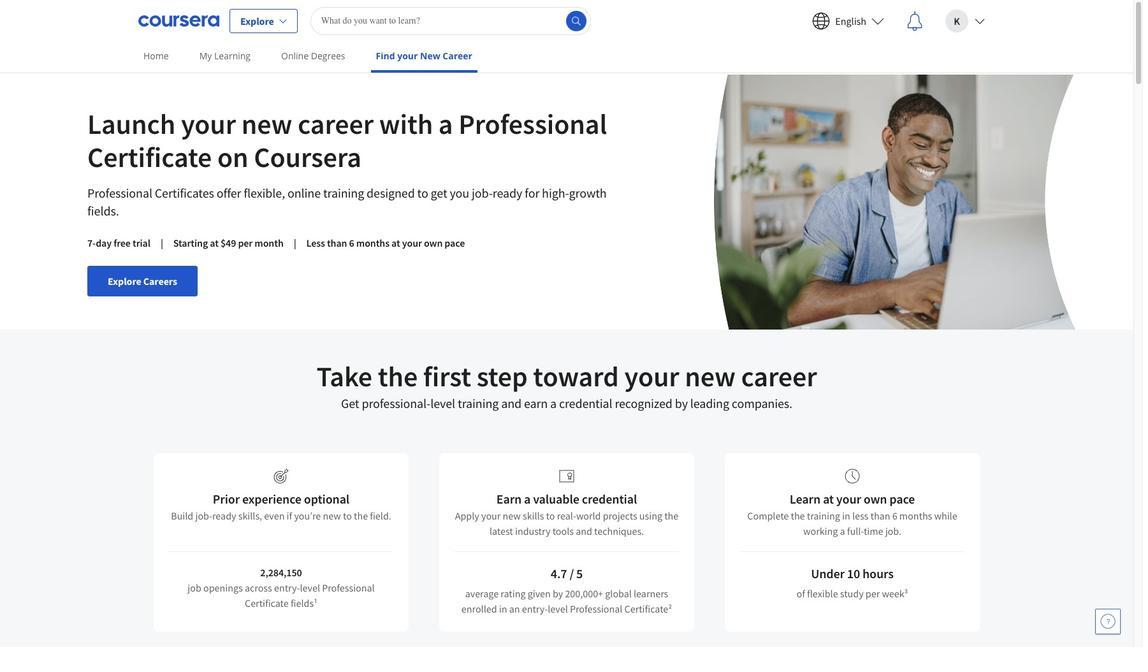 Task type: describe. For each thing, give the bounding box(es) containing it.
take
[[317, 359, 373, 394]]

1 horizontal spatial at
[[392, 237, 400, 249]]

job- inside professional certificates offer flexible, online training designed to get you job-ready for high-growth fields.
[[472, 185, 493, 201]]

by inside take the first step toward your new career get professional-level training and earn a credential recognized by leading companies.
[[675, 396, 688, 411]]

prior
[[213, 491, 240, 507]]

growth
[[569, 185, 607, 201]]

an
[[510, 603, 520, 616]]

find your new career link
[[371, 41, 478, 73]]

english button
[[803, 0, 895, 41]]

level inside 2,284,150 job openings across entry-level professional certificate fields¹
[[300, 582, 320, 595]]

with
[[379, 107, 433, 142]]

careers
[[143, 275, 177, 288]]

0 horizontal spatial 6
[[349, 237, 355, 249]]

your inside learn at your own pace complete the training in less than 6 months while working a full-time job.
[[837, 491, 862, 507]]

launch
[[87, 107, 176, 142]]

new inside prior experience optional build job-ready skills, even if you're new to the field.
[[323, 510, 341, 523]]

a inside take the first step toward your new career get professional-level training and earn a credential recognized by leading companies.
[[551, 396, 557, 411]]

projects
[[603, 510, 638, 523]]

english
[[836, 14, 867, 27]]

career
[[443, 50, 473, 62]]

world
[[577, 510, 601, 523]]

online degrees
[[281, 50, 345, 62]]

4.7
[[551, 566, 567, 582]]

professional inside 4.7 / 5 average rating given by 200,000+ global learners enrolled in an entry-level professional certificate²
[[570, 603, 623, 616]]

high-
[[542, 185, 569, 201]]

step
[[477, 359, 528, 394]]

of
[[797, 588, 806, 600]]

for
[[525, 185, 540, 201]]

companies.
[[732, 396, 793, 411]]

less
[[853, 510, 869, 523]]

build
[[171, 510, 193, 523]]

job.
[[886, 525, 902, 538]]

you're
[[294, 510, 321, 523]]

offer
[[217, 185, 241, 201]]

under
[[812, 566, 845, 582]]

flexible,
[[244, 185, 285, 201]]

a inside learn at your own pace complete the training in less than 6 months while working a full-time job.
[[841, 525, 846, 538]]

time
[[864, 525, 884, 538]]

months inside learn at your own pace complete the training in less than 6 months while working a full-time job.
[[900, 510, 933, 523]]

explore careers link
[[87, 266, 198, 297]]

degrees
[[311, 50, 345, 62]]

recognized
[[615, 396, 673, 411]]

global
[[606, 588, 632, 600]]

my
[[199, 50, 212, 62]]

and inside earn a valuable credential apply your new skills to real-world projects using the latest industry tools and techniques.
[[576, 525, 593, 538]]

professional inside professional certificates offer flexible, online training designed to get you job-ready for high-growth fields.
[[87, 185, 152, 201]]

enrolled
[[462, 603, 497, 616]]

professional inside launch your new career with a professional certificate on coursera
[[459, 107, 607, 142]]

job
[[188, 582, 201, 595]]

in inside 4.7 / 5 average rating given by 200,000+ global learners enrolled in an entry-level professional certificate²
[[499, 603, 508, 616]]

if
[[287, 510, 292, 523]]

/
[[570, 566, 574, 582]]

working
[[804, 525, 839, 538]]

real-
[[557, 510, 577, 523]]

k
[[955, 14, 961, 27]]

online
[[281, 50, 309, 62]]

per for hours
[[866, 588, 881, 600]]

explore careers
[[108, 275, 177, 288]]

earn
[[524, 396, 548, 411]]

to inside earn a valuable credential apply your new skills to real-world projects using the latest industry tools and techniques.
[[546, 510, 555, 523]]

level inside 4.7 / 5 average rating given by 200,000+ global learners enrolled in an entry-level professional certificate²
[[548, 603, 568, 616]]

at inside learn at your own pace complete the training in less than 6 months while working a full-time job.
[[824, 491, 834, 507]]

new inside take the first step toward your new career get professional-level training and earn a credential recognized by leading companies.
[[685, 359, 736, 394]]

new
[[420, 50, 441, 62]]

month | less
[[255, 237, 325, 249]]

training inside professional certificates offer flexible, online training designed to get you job-ready for high-growth fields.
[[323, 185, 364, 201]]

rating
[[501, 588, 526, 600]]

hours
[[863, 566, 894, 582]]

online
[[288, 185, 321, 201]]

fields.
[[87, 203, 119, 219]]

home link
[[138, 41, 174, 70]]

fields¹
[[291, 597, 318, 610]]

What do you want to learn? text field
[[311, 7, 591, 35]]

complete
[[748, 510, 789, 523]]

skills
[[523, 510, 544, 523]]

field.
[[370, 510, 392, 523]]

learners
[[634, 588, 669, 600]]

training inside learn at your own pace complete the training in less than 6 months while working a full-time job.
[[808, 510, 841, 523]]

using
[[640, 510, 663, 523]]

5
[[577, 566, 583, 582]]

the inside take the first step toward your new career get professional-level training and earn a credential recognized by leading companies.
[[378, 359, 418, 394]]

trial | starting
[[133, 237, 208, 249]]

on
[[218, 140, 249, 175]]

optional
[[304, 491, 350, 507]]

career inside take the first step toward your new career get professional-level training and earn a credential recognized by leading companies.
[[742, 359, 818, 394]]

learn
[[790, 491, 821, 507]]

take the first step toward your new career get professional-level training and earn a credential recognized by leading companies.
[[317, 359, 818, 411]]

find
[[376, 50, 395, 62]]

explore for explore careers
[[108, 275, 141, 288]]

first
[[424, 359, 471, 394]]

launch your new career with a professional certificate on coursera
[[87, 107, 607, 175]]

find your new career
[[376, 50, 473, 62]]

given
[[528, 588, 551, 600]]

by inside 4.7 / 5 average rating given by 200,000+ global learners enrolled in an entry-level professional certificate²
[[553, 588, 563, 600]]

the inside prior experience optional build job-ready skills, even if you're new to the field.
[[354, 510, 368, 523]]

my learning
[[199, 50, 251, 62]]

under 10 hours of flexible study per week³
[[797, 566, 909, 600]]

my learning link
[[194, 41, 256, 70]]

coursera
[[254, 140, 362, 175]]

toward
[[534, 359, 619, 394]]

7-day free trial | starting at $49 per month | less than 6 months at your own pace
[[87, 237, 465, 249]]



Task type: vqa. For each thing, say whether or not it's contained in the screenshot.
middle to
yes



Task type: locate. For each thing, give the bounding box(es) containing it.
by right given
[[553, 588, 563, 600]]

even
[[264, 510, 285, 523]]

by left "leading"
[[675, 396, 688, 411]]

1 vertical spatial per
[[866, 588, 881, 600]]

the inside earn a valuable credential apply your new skills to real-world projects using the latest industry tools and techniques.
[[665, 510, 679, 523]]

0 vertical spatial job-
[[472, 185, 493, 201]]

home
[[144, 50, 169, 62]]

earn a valuable credential apply your new skills to real-world projects using the latest industry tools and techniques.
[[455, 491, 679, 538]]

pace
[[445, 237, 465, 249], [890, 491, 916, 507]]

2 horizontal spatial training
[[808, 510, 841, 523]]

week³
[[883, 588, 909, 600]]

0 vertical spatial career
[[298, 107, 374, 142]]

1 horizontal spatial and
[[576, 525, 593, 538]]

your inside take the first step toward your new career get professional-level training and earn a credential recognized by leading companies.
[[625, 359, 680, 394]]

your inside earn a valuable credential apply your new skills to real-world projects using the latest industry tools and techniques.
[[482, 510, 501, 523]]

average
[[466, 588, 499, 600]]

than up time
[[871, 510, 891, 523]]

0 horizontal spatial career
[[298, 107, 374, 142]]

months down professional certificates offer flexible, online training designed to get you job-ready for high-growth fields.
[[356, 237, 390, 249]]

a inside earn a valuable credential apply your new skills to real-world projects using the latest industry tools and techniques.
[[524, 491, 531, 507]]

to inside professional certificates offer flexible, online training designed to get you job-ready for high-growth fields.
[[418, 185, 429, 201]]

1 vertical spatial job-
[[195, 510, 212, 523]]

a inside launch your new career with a professional certificate on coursera
[[439, 107, 453, 142]]

0 vertical spatial pace
[[445, 237, 465, 249]]

1 vertical spatial 6
[[893, 510, 898, 523]]

ready left for
[[493, 185, 523, 201]]

pace down you on the top left
[[445, 237, 465, 249]]

1 vertical spatial entry-
[[522, 603, 548, 616]]

online degrees link
[[276, 41, 351, 70]]

entry- down 2,284,150
[[274, 582, 300, 595]]

credential up projects
[[582, 491, 637, 507]]

to left get
[[418, 185, 429, 201]]

full-
[[848, 525, 864, 538]]

0 vertical spatial per
[[238, 237, 253, 249]]

entry-
[[274, 582, 300, 595], [522, 603, 548, 616]]

the down learn
[[791, 510, 805, 523]]

certificate for 2,284,150
[[245, 597, 289, 610]]

1 vertical spatial and
[[576, 525, 593, 538]]

6 inside learn at your own pace complete the training in less than 6 months while working a full-time job.
[[893, 510, 898, 523]]

k button
[[936, 0, 996, 41]]

1 vertical spatial certificate
[[245, 597, 289, 610]]

0 horizontal spatial and
[[502, 396, 522, 411]]

0 horizontal spatial training
[[323, 185, 364, 201]]

by
[[675, 396, 688, 411], [553, 588, 563, 600]]

learning
[[214, 50, 251, 62]]

ready inside professional certificates offer flexible, online training designed to get you job-ready for high-growth fields.
[[493, 185, 523, 201]]

1 horizontal spatial explore
[[241, 14, 274, 27]]

4.7 / 5 average rating given by 200,000+ global learners enrolled in an entry-level professional certificate²
[[462, 566, 673, 616]]

0 vertical spatial ready
[[493, 185, 523, 201]]

$49
[[221, 237, 236, 249]]

2 vertical spatial level
[[548, 603, 568, 616]]

0 horizontal spatial in
[[499, 603, 508, 616]]

1 horizontal spatial entry-
[[522, 603, 548, 616]]

1 horizontal spatial by
[[675, 396, 688, 411]]

credential inside earn a valuable credential apply your new skills to real-world projects using the latest industry tools and techniques.
[[582, 491, 637, 507]]

6 up job.
[[893, 510, 898, 523]]

new
[[242, 107, 292, 142], [685, 359, 736, 394], [323, 510, 341, 523], [503, 510, 521, 523]]

training up working
[[808, 510, 841, 523]]

certificate inside 2,284,150 job openings across entry-level professional certificate fields¹
[[245, 597, 289, 610]]

1 horizontal spatial to
[[418, 185, 429, 201]]

a right with
[[439, 107, 453, 142]]

1 vertical spatial months
[[900, 510, 933, 523]]

0 horizontal spatial certificate
[[87, 140, 212, 175]]

1 horizontal spatial job-
[[472, 185, 493, 201]]

to left real-
[[546, 510, 555, 523]]

new inside earn a valuable credential apply your new skills to real-world projects using the latest industry tools and techniques.
[[503, 510, 521, 523]]

get
[[431, 185, 448, 201]]

career inside launch your new career with a professional certificate on coursera
[[298, 107, 374, 142]]

level down given
[[548, 603, 568, 616]]

0 vertical spatial by
[[675, 396, 688, 411]]

training right online
[[323, 185, 364, 201]]

the up professional-
[[378, 359, 418, 394]]

prior experience optional build job-ready skills, even if you're new to the field.
[[171, 491, 392, 523]]

0 vertical spatial entry-
[[274, 582, 300, 595]]

certificate²
[[625, 603, 673, 616]]

skills,
[[238, 510, 262, 523]]

openings
[[204, 582, 243, 595]]

0 horizontal spatial to
[[343, 510, 352, 523]]

job- right you on the top left
[[472, 185, 493, 201]]

None search field
[[311, 7, 591, 35]]

1 horizontal spatial ready
[[493, 185, 523, 201]]

level
[[431, 396, 456, 411], [300, 582, 320, 595], [548, 603, 568, 616]]

0 horizontal spatial explore
[[108, 275, 141, 288]]

10
[[848, 566, 861, 582]]

at right learn
[[824, 491, 834, 507]]

and down world
[[576, 525, 593, 538]]

0 vertical spatial credential
[[559, 396, 613, 411]]

0 horizontal spatial per
[[238, 237, 253, 249]]

6 down professional certificates offer flexible, online training designed to get you job-ready for high-growth fields.
[[349, 237, 355, 249]]

200,000+
[[566, 588, 604, 600]]

1 horizontal spatial certificate
[[245, 597, 289, 610]]

months
[[356, 237, 390, 249], [900, 510, 933, 523]]

help center image
[[1101, 614, 1116, 630]]

1 vertical spatial level
[[300, 582, 320, 595]]

valuable
[[533, 491, 580, 507]]

the left field.
[[354, 510, 368, 523]]

learn at your own pace complete the training in less than 6 months while working a full-time job.
[[748, 491, 958, 538]]

1 horizontal spatial than
[[871, 510, 891, 523]]

a right earn
[[551, 396, 557, 411]]

own inside learn at your own pace complete the training in less than 6 months while working a full-time job.
[[864, 491, 888, 507]]

1 vertical spatial training
[[458, 396, 499, 411]]

pace up job.
[[890, 491, 916, 507]]

1 vertical spatial explore
[[108, 275, 141, 288]]

ready inside prior experience optional build job-ready skills, even if you're new to the field.
[[212, 510, 236, 523]]

job- right build
[[195, 510, 212, 523]]

0 horizontal spatial job-
[[195, 510, 212, 523]]

2,284,150
[[260, 567, 302, 579]]

latest
[[490, 525, 513, 538]]

per for free
[[238, 237, 253, 249]]

0 horizontal spatial months
[[356, 237, 390, 249]]

certificates
[[155, 185, 214, 201]]

entry- down given
[[522, 603, 548, 616]]

per
[[238, 237, 253, 249], [866, 588, 881, 600]]

leading
[[691, 396, 730, 411]]

your inside launch your new career with a professional certificate on coursera
[[181, 107, 236, 142]]

than down professional certificates offer flexible, online training designed to get you job-ready for high-growth fields.
[[327, 237, 347, 249]]

professional inside 2,284,150 job openings across entry-level professional certificate fields¹
[[322, 582, 375, 595]]

1 vertical spatial career
[[742, 359, 818, 394]]

your
[[398, 50, 418, 62], [181, 107, 236, 142], [402, 237, 422, 249], [625, 359, 680, 394], [837, 491, 862, 507], [482, 510, 501, 523]]

0 vertical spatial 6
[[349, 237, 355, 249]]

1 horizontal spatial per
[[866, 588, 881, 600]]

0 horizontal spatial than
[[327, 237, 347, 249]]

you
[[450, 185, 470, 201]]

professional-
[[362, 396, 431, 411]]

than
[[327, 237, 347, 249], [871, 510, 891, 523]]

study
[[841, 588, 864, 600]]

job- inside prior experience optional build job-ready skills, even if you're new to the field.
[[195, 510, 212, 523]]

1 vertical spatial own
[[864, 491, 888, 507]]

explore inside popup button
[[241, 14, 274, 27]]

2 horizontal spatial level
[[548, 603, 568, 616]]

explore
[[241, 14, 274, 27], [108, 275, 141, 288]]

a up 'skills'
[[524, 491, 531, 507]]

professional certificates offer flexible, online training designed to get you job-ready for high-growth fields.
[[87, 185, 607, 219]]

training inside take the first step toward your new career get professional-level training and earn a credential recognized by leading companies.
[[458, 396, 499, 411]]

coursera image
[[138, 11, 219, 31]]

and inside take the first step toward your new career get professional-level training and earn a credential recognized by leading companies.
[[502, 396, 522, 411]]

and left earn
[[502, 396, 522, 411]]

0 horizontal spatial entry-
[[274, 582, 300, 595]]

level up fields¹
[[300, 582, 320, 595]]

credential inside take the first step toward your new career get professional-level training and earn a credential recognized by leading companies.
[[559, 396, 613, 411]]

1 vertical spatial by
[[553, 588, 563, 600]]

pace inside learn at your own pace complete the training in less than 6 months while working a full-time job.
[[890, 491, 916, 507]]

job-
[[472, 185, 493, 201], [195, 510, 212, 523]]

free
[[114, 237, 131, 249]]

1 horizontal spatial 6
[[893, 510, 898, 523]]

0 horizontal spatial own
[[424, 237, 443, 249]]

explore left careers
[[108, 275, 141, 288]]

in
[[843, 510, 851, 523], [499, 603, 508, 616]]

certificate inside launch your new career with a professional certificate on coursera
[[87, 140, 212, 175]]

1 horizontal spatial pace
[[890, 491, 916, 507]]

certificate up certificates at the top left of page
[[87, 140, 212, 175]]

certificate
[[87, 140, 212, 175], [245, 597, 289, 610]]

certificate for launch
[[87, 140, 212, 175]]

explore for explore
[[241, 14, 274, 27]]

get
[[341, 396, 360, 411]]

1 horizontal spatial career
[[742, 359, 818, 394]]

to inside prior experience optional build job-ready skills, even if you're new to the field.
[[343, 510, 352, 523]]

1 horizontal spatial in
[[843, 510, 851, 523]]

0 horizontal spatial level
[[300, 582, 320, 595]]

in left an
[[499, 603, 508, 616]]

entry- inside 2,284,150 job openings across entry-level professional certificate fields¹
[[274, 582, 300, 595]]

0 vertical spatial in
[[843, 510, 851, 523]]

2,284,150 job openings across entry-level professional certificate fields¹
[[188, 567, 375, 610]]

1 vertical spatial in
[[499, 603, 508, 616]]

at down designed
[[392, 237, 400, 249]]

0 vertical spatial certificate
[[87, 140, 212, 175]]

the inside learn at your own pace complete the training in less than 6 months while working a full-time job.
[[791, 510, 805, 523]]

experience
[[242, 491, 302, 507]]

1 vertical spatial than
[[871, 510, 891, 523]]

techniques.
[[595, 525, 644, 538]]

per down hours
[[866, 588, 881, 600]]

0 horizontal spatial pace
[[445, 237, 465, 249]]

0 vertical spatial level
[[431, 396, 456, 411]]

1 horizontal spatial own
[[864, 491, 888, 507]]

0 vertical spatial months
[[356, 237, 390, 249]]

per inside under 10 hours of flexible study per week³
[[866, 588, 881, 600]]

explore up the 'learning'
[[241, 14, 274, 27]]

in left less
[[843, 510, 851, 523]]

2 horizontal spatial to
[[546, 510, 555, 523]]

at left $49
[[210, 237, 219, 249]]

own down get
[[424, 237, 443, 249]]

level inside take the first step toward your new career get professional-level training and earn a credential recognized by leading companies.
[[431, 396, 456, 411]]

1 vertical spatial ready
[[212, 510, 236, 523]]

training
[[323, 185, 364, 201], [458, 396, 499, 411], [808, 510, 841, 523]]

0 vertical spatial explore
[[241, 14, 274, 27]]

a left full-
[[841, 525, 846, 538]]

than inside learn at your own pace complete the training in less than 6 months while working a full-time job.
[[871, 510, 891, 523]]

at
[[210, 237, 219, 249], [392, 237, 400, 249], [824, 491, 834, 507]]

certificate down across at the left bottom of the page
[[245, 597, 289, 610]]

0 horizontal spatial ready
[[212, 510, 236, 523]]

to down optional
[[343, 510, 352, 523]]

0 vertical spatial training
[[323, 185, 364, 201]]

0 vertical spatial than
[[327, 237, 347, 249]]

own up less
[[864, 491, 888, 507]]

the right using
[[665, 510, 679, 523]]

1 vertical spatial pace
[[890, 491, 916, 507]]

ready down 'prior'
[[212, 510, 236, 523]]

in inside learn at your own pace complete the training in less than 6 months while working a full-time job.
[[843, 510, 851, 523]]

explore button
[[230, 9, 298, 33]]

1 horizontal spatial training
[[458, 396, 499, 411]]

day
[[96, 237, 112, 249]]

0 vertical spatial and
[[502, 396, 522, 411]]

0 vertical spatial own
[[424, 237, 443, 249]]

0 horizontal spatial at
[[210, 237, 219, 249]]

1 horizontal spatial level
[[431, 396, 456, 411]]

2 horizontal spatial at
[[824, 491, 834, 507]]

while
[[935, 510, 958, 523]]

industry
[[515, 525, 551, 538]]

0 horizontal spatial by
[[553, 588, 563, 600]]

6
[[349, 237, 355, 249], [893, 510, 898, 523]]

2 vertical spatial training
[[808, 510, 841, 523]]

own
[[424, 237, 443, 249], [864, 491, 888, 507]]

and
[[502, 396, 522, 411], [576, 525, 593, 538]]

credential down toward
[[559, 396, 613, 411]]

entry- inside 4.7 / 5 average rating given by 200,000+ global learners enrolled in an entry-level professional certificate²
[[522, 603, 548, 616]]

months up job.
[[900, 510, 933, 523]]

career
[[298, 107, 374, 142], [742, 359, 818, 394]]

level down the first
[[431, 396, 456, 411]]

new inside launch your new career with a professional certificate on coursera
[[242, 107, 292, 142]]

designed
[[367, 185, 415, 201]]

per right $49
[[238, 237, 253, 249]]

training down step
[[458, 396, 499, 411]]

1 horizontal spatial months
[[900, 510, 933, 523]]

1 vertical spatial credential
[[582, 491, 637, 507]]



